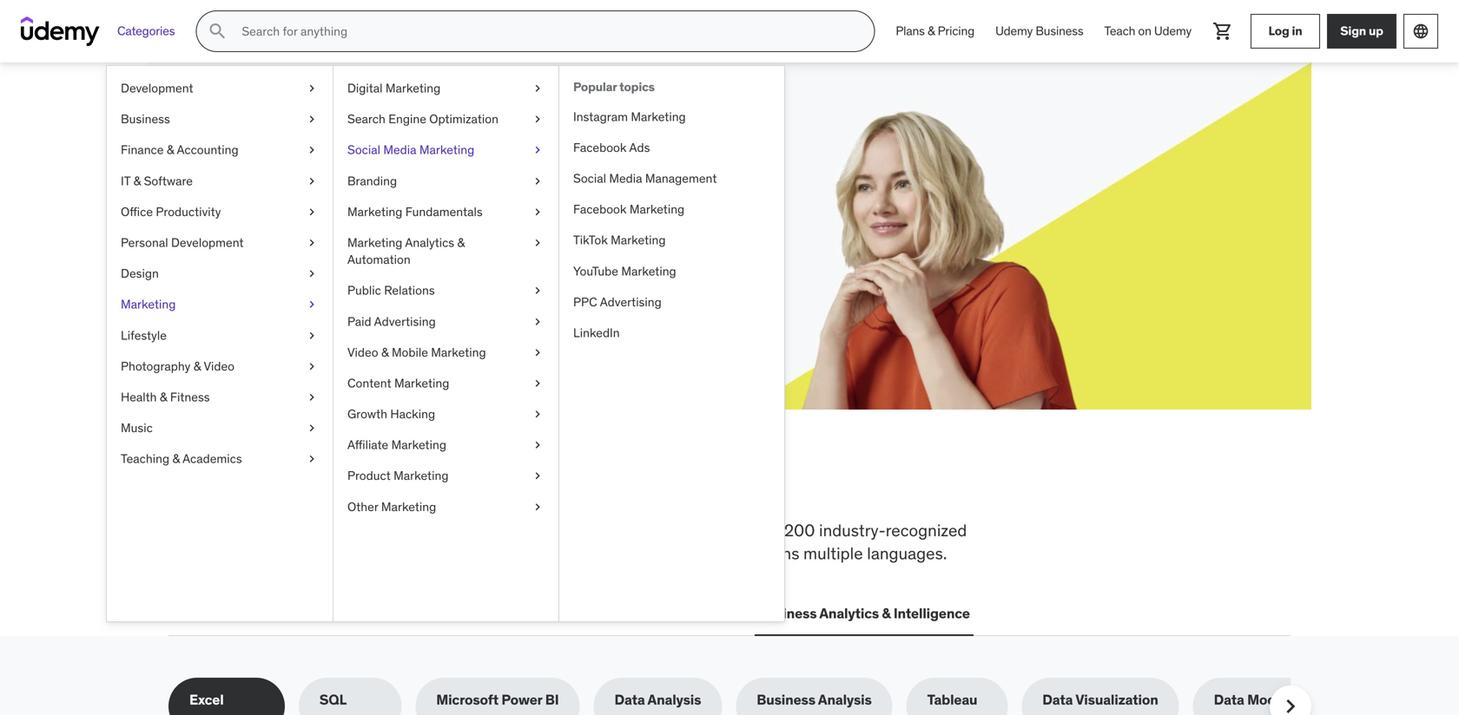 Task type: describe. For each thing, give the bounding box(es) containing it.
log in
[[1268, 23, 1302, 39]]

paid advertising
[[347, 314, 436, 329]]

pricing
[[938, 23, 974, 39]]

ads
[[629, 140, 650, 155]]

affiliate marketing
[[347, 437, 446, 453]]

xsmall image for content marketing
[[531, 375, 545, 392]]

marketing down search engine optimization link
[[419, 142, 474, 158]]

marketing down the "with" on the left of page
[[347, 204, 402, 220]]

academics
[[183, 451, 242, 467]]

photography & video
[[121, 359, 234, 374]]

choose a language image
[[1412, 23, 1430, 40]]

xsmall image for marketing analytics & automation
[[531, 234, 545, 251]]

other marketing link
[[333, 492, 558, 523]]

content marketing link
[[333, 368, 558, 399]]

one
[[587, 463, 649, 508]]

teach on udemy
[[1104, 23, 1192, 39]]

teaching
[[121, 451, 169, 467]]

xsmall image for marketing fundamentals
[[531, 204, 545, 221]]

product
[[347, 468, 391, 484]]

xsmall image for health & fitness
[[305, 389, 319, 406]]

analysis for data analysis
[[647, 691, 701, 709]]

health
[[121, 389, 157, 405]]

lifestyle link
[[107, 320, 333, 351]]

data for data science
[[528, 605, 559, 623]]

spans
[[756, 543, 799, 564]]

ppc advertising link
[[559, 287, 784, 318]]

0 vertical spatial your
[[360, 138, 423, 174]]

search engine optimization link
[[333, 104, 558, 135]]

data visualization
[[1042, 691, 1158, 709]]

growth hacking
[[347, 406, 435, 422]]

$12.99
[[231, 201, 273, 218]]

including
[[555, 520, 622, 541]]

marketing up engine
[[386, 80, 441, 96]]

teach on udemy link
[[1094, 10, 1202, 52]]

& for video
[[193, 359, 201, 374]]

rounded
[[464, 543, 526, 564]]

branding link
[[333, 166, 558, 197]]

media for management
[[609, 171, 642, 186]]

digital
[[347, 80, 383, 96]]

xsmall image for lifestyle
[[305, 327, 319, 344]]

for inside skills for your future expand your potential with a course. starting at just $12.99 through dec 15.
[[314, 138, 355, 174]]

xsmall image for marketing
[[305, 296, 319, 313]]

marketing down paid advertising link
[[431, 345, 486, 360]]

marketing inside 'link'
[[394, 376, 449, 391]]

marketing up to on the bottom left of the page
[[381, 499, 436, 515]]

data for data analysis
[[614, 691, 645, 709]]

business link
[[107, 104, 333, 135]]

it & software
[[121, 173, 193, 189]]

it & software link
[[107, 166, 333, 197]]

finance & accounting link
[[107, 135, 333, 166]]

data science
[[528, 605, 613, 623]]

facebook marketing link
[[559, 194, 784, 225]]

design
[[121, 266, 159, 281]]

certifications
[[326, 605, 415, 623]]

log in link
[[1251, 14, 1320, 49]]

media for marketing
[[383, 142, 416, 158]]

business analysis
[[757, 691, 872, 709]]

power
[[501, 691, 542, 709]]

modeling
[[1247, 691, 1308, 709]]

topic filters element
[[168, 678, 1329, 716]]

xsmall image for office productivity
[[305, 204, 319, 221]]

marketing up facebook ads link
[[631, 109, 686, 124]]

our
[[273, 543, 296, 564]]

xsmall image for growth hacking
[[531, 406, 545, 423]]

& for fitness
[[160, 389, 167, 405]]

a
[[399, 181, 406, 199]]

& for accounting
[[167, 142, 174, 158]]

topics
[[619, 79, 655, 95]]

development for web
[[204, 605, 291, 623]]

marketing inside marketing analytics & automation
[[347, 235, 402, 251]]

it certifications
[[312, 605, 415, 623]]

prep
[[626, 520, 660, 541]]

& inside marketing analytics & automation
[[457, 235, 465, 251]]

business analytics & intelligence
[[758, 605, 970, 623]]

social media marketing
[[347, 142, 474, 158]]

supports
[[359, 543, 424, 564]]

business for business
[[121, 111, 170, 127]]

marketing down affiliate marketing
[[394, 468, 449, 484]]

plans & pricing
[[896, 23, 974, 39]]

facebook ads link
[[559, 132, 784, 163]]

data analysis
[[614, 691, 701, 709]]

business for business analysis
[[757, 691, 815, 709]]

multiple
[[803, 543, 863, 564]]

industry-
[[819, 520, 886, 541]]

digital marketing
[[347, 80, 441, 96]]

0 horizontal spatial video
[[204, 359, 234, 374]]

it certifications button
[[308, 593, 418, 635]]

office productivity link
[[107, 197, 333, 228]]

potential
[[311, 181, 366, 199]]

workplace
[[292, 520, 368, 541]]

& for mobile
[[381, 345, 389, 360]]

catalog
[[300, 543, 355, 564]]

topics,
[[502, 520, 551, 541]]

critical
[[238, 520, 288, 541]]

skills inside covering critical workplace skills to technical topics, including prep content for over 200 industry-recognized certifications, our catalog supports well-rounded professional development and spans multiple languages.
[[372, 520, 409, 541]]

growth
[[347, 406, 387, 422]]

xsmall image for digital marketing
[[531, 80, 545, 97]]

at
[[512, 181, 524, 199]]

0 vertical spatial skills
[[288, 463, 381, 508]]

shopping cart with 0 items image
[[1212, 21, 1233, 42]]

instagram marketing link
[[559, 101, 784, 132]]

xsmall image for personal development
[[305, 234, 319, 251]]

mobile
[[392, 345, 428, 360]]

ppc
[[573, 294, 597, 310]]

xsmall image for other marketing
[[531, 499, 545, 516]]

leadership
[[436, 605, 507, 623]]

up
[[1369, 23, 1383, 39]]

& for pricing
[[928, 23, 935, 39]]

marketing fundamentals
[[347, 204, 483, 220]]

xsmall image for development
[[305, 80, 319, 97]]

languages.
[[867, 543, 947, 564]]

advertising for paid advertising
[[374, 314, 436, 329]]

accounting
[[177, 142, 238, 158]]

science
[[562, 605, 613, 623]]

linkedin link
[[559, 318, 784, 349]]

submit search image
[[207, 21, 228, 42]]

youtube marketing
[[573, 263, 676, 279]]

just
[[527, 181, 550, 199]]

analysis for business analysis
[[818, 691, 872, 709]]

Search for anything text field
[[238, 17, 853, 46]]

marketing up lifestyle
[[121, 297, 176, 312]]

fitness
[[170, 389, 210, 405]]

1 udemy from the left
[[995, 23, 1033, 39]]

data science button
[[525, 593, 617, 635]]

0 horizontal spatial in
[[547, 463, 581, 508]]

productivity
[[156, 204, 221, 220]]

personal
[[121, 235, 168, 251]]

automation
[[347, 252, 411, 268]]



Task type: vqa. For each thing, say whether or not it's contained in the screenshot.
the Paid Advertising
yes



Task type: locate. For each thing, give the bounding box(es) containing it.
0 horizontal spatial social
[[347, 142, 380, 158]]

2 facebook from the top
[[573, 202, 627, 217]]

software
[[144, 173, 193, 189]]

1 horizontal spatial social
[[573, 171, 606, 186]]

categories
[[117, 23, 175, 39]]

marketing analytics & automation
[[347, 235, 465, 268]]

marketing analytics & automation link
[[333, 228, 558, 275]]

analytics down fundamentals at the left of the page
[[405, 235, 454, 251]]

marketing up automation
[[347, 235, 402, 251]]

microsoft
[[436, 691, 499, 709]]

facebook
[[573, 140, 627, 155], [573, 202, 627, 217]]

media inside "social media marketing" link
[[383, 142, 416, 158]]

finance
[[121, 142, 164, 158]]

0 vertical spatial advertising
[[600, 294, 662, 310]]

visualization
[[1075, 691, 1158, 709]]

management
[[645, 171, 717, 186]]

xsmall image inside photography & video link
[[305, 358, 319, 375]]

xsmall image inside marketing link
[[305, 296, 319, 313]]

optimization
[[429, 111, 498, 127]]

& for software
[[133, 173, 141, 189]]

social media marketing element
[[558, 66, 784, 622]]

xsmall image inside development link
[[305, 80, 319, 97]]

business analytics & intelligence button
[[755, 593, 973, 635]]

&
[[928, 23, 935, 39], [167, 142, 174, 158], [133, 173, 141, 189], [457, 235, 465, 251], [381, 345, 389, 360], [193, 359, 201, 374], [160, 389, 167, 405], [172, 451, 180, 467], [882, 605, 891, 623]]

development inside button
[[204, 605, 291, 623]]

xsmall image inside "social media marketing" link
[[531, 142, 545, 159]]

1 vertical spatial analytics
[[819, 605, 879, 623]]

social inside "social media marketing" link
[[347, 142, 380, 158]]

expand
[[231, 181, 278, 199]]

marketing
[[386, 80, 441, 96], [631, 109, 686, 124], [419, 142, 474, 158], [630, 202, 685, 217], [347, 204, 402, 220], [611, 232, 666, 248], [347, 235, 402, 251], [621, 263, 676, 279], [121, 297, 176, 312], [431, 345, 486, 360], [394, 376, 449, 391], [391, 437, 446, 453], [394, 468, 449, 484], [381, 499, 436, 515]]

1 vertical spatial development
[[171, 235, 244, 251]]

1 vertical spatial for
[[725, 520, 745, 541]]

web development button
[[168, 593, 294, 635]]

tiktok marketing
[[573, 232, 666, 248]]

office
[[121, 204, 153, 220]]

1 vertical spatial in
[[547, 463, 581, 508]]

paid advertising link
[[333, 306, 558, 337]]

communication button
[[631, 593, 741, 635]]

xsmall image inside teaching & academics link
[[305, 451, 319, 468]]

advertising for ppc advertising
[[600, 294, 662, 310]]

1 horizontal spatial in
[[1292, 23, 1302, 39]]

1 vertical spatial social
[[573, 171, 606, 186]]

xsmall image inside growth hacking link
[[531, 406, 545, 423]]

video down 'paid'
[[347, 345, 378, 360]]

log
[[1268, 23, 1289, 39]]

with
[[369, 181, 396, 199]]

xsmall image inside the branding link
[[531, 173, 545, 190]]

categories button
[[107, 10, 185, 52]]

15.
[[357, 201, 373, 218]]

social media management link
[[559, 163, 784, 194]]

xsmall image inside finance & accounting link
[[305, 142, 319, 159]]

1 horizontal spatial video
[[347, 345, 378, 360]]

0 vertical spatial for
[[314, 138, 355, 174]]

youtube marketing link
[[559, 256, 784, 287]]

intelligence
[[894, 605, 970, 623]]

0 horizontal spatial your
[[281, 181, 308, 199]]

for up and
[[725, 520, 745, 541]]

over
[[749, 520, 780, 541]]

xsmall image for video & mobile marketing
[[531, 344, 545, 361]]

xsmall image inside 'marketing analytics & automation' link
[[531, 234, 545, 251]]

0 horizontal spatial it
[[121, 173, 130, 189]]

facebook for facebook ads
[[573, 140, 627, 155]]

xsmall image inside "lifestyle" link
[[305, 327, 319, 344]]

udemy right 'on'
[[1154, 23, 1192, 39]]

all
[[168, 463, 219, 508]]

social for social media marketing
[[347, 142, 380, 158]]

0 vertical spatial analytics
[[405, 235, 454, 251]]

social down facebook ads
[[573, 171, 606, 186]]

1 vertical spatial skills
[[372, 520, 409, 541]]

marketing down facebook marketing
[[611, 232, 666, 248]]

& up office
[[133, 173, 141, 189]]

fundamentals
[[405, 204, 483, 220]]

it for it certifications
[[312, 605, 324, 623]]

xsmall image inside paid advertising link
[[531, 313, 545, 330]]

1 horizontal spatial for
[[725, 520, 745, 541]]

xsmall image for branding
[[531, 173, 545, 190]]

tiktok marketing link
[[559, 225, 784, 256]]

social for social media management
[[573, 171, 606, 186]]

xsmall image inside video & mobile marketing link
[[531, 344, 545, 361]]

development for personal
[[171, 235, 244, 251]]

advertising down 'youtube marketing'
[[600, 294, 662, 310]]

xsmall image for public relations
[[531, 282, 545, 299]]

next image
[[1277, 693, 1304, 716]]

dec
[[329, 201, 353, 218]]

media down engine
[[383, 142, 416, 158]]

in inside log in link
[[1292, 23, 1302, 39]]

all the skills you need in one place
[[168, 463, 747, 508]]

facebook up tiktok
[[573, 202, 627, 217]]

communication
[[634, 605, 737, 623]]

0 vertical spatial facebook
[[573, 140, 627, 155]]

your
[[360, 138, 423, 174], [281, 181, 308, 199]]

business for business analytics & intelligence
[[758, 605, 817, 623]]

other
[[347, 499, 378, 515]]

& down marketing fundamentals link
[[457, 235, 465, 251]]

1 vertical spatial facebook
[[573, 202, 627, 217]]

xsmall image for finance & accounting
[[305, 142, 319, 159]]

video
[[347, 345, 378, 360], [204, 359, 234, 374]]

marketing down social media management
[[630, 202, 685, 217]]

xsmall image
[[531, 80, 545, 97], [305, 142, 319, 159], [305, 173, 319, 190], [531, 173, 545, 190], [305, 234, 319, 251], [531, 234, 545, 251], [305, 265, 319, 282], [305, 296, 319, 313], [305, 327, 319, 344], [305, 358, 319, 375], [305, 420, 319, 437], [531, 437, 545, 454]]

media up facebook marketing
[[609, 171, 642, 186]]

digital marketing link
[[333, 73, 558, 104]]

other marketing
[[347, 499, 436, 515]]

growth hacking link
[[333, 399, 558, 430]]

development inside "link"
[[171, 235, 244, 251]]

0 horizontal spatial udemy
[[995, 23, 1033, 39]]

xsmall image inside business link
[[305, 111, 319, 128]]

analytics for business
[[819, 605, 879, 623]]

xsmall image inside it & software 'link'
[[305, 173, 319, 190]]

plans & pricing link
[[885, 10, 985, 52]]

music link
[[107, 413, 333, 444]]

xsmall image for music
[[305, 420, 319, 437]]

video down "lifestyle" link
[[204, 359, 234, 374]]

1 horizontal spatial media
[[609, 171, 642, 186]]

xsmall image for photography & video
[[305, 358, 319, 375]]

1 horizontal spatial analytics
[[819, 605, 879, 623]]

data modeling
[[1214, 691, 1308, 709]]

1 vertical spatial advertising
[[374, 314, 436, 329]]

1 horizontal spatial analysis
[[818, 691, 872, 709]]

and
[[724, 543, 752, 564]]

development right 'web'
[[204, 605, 291, 623]]

1 vertical spatial media
[[609, 171, 642, 186]]

marketing down the video & mobile marketing
[[394, 376, 449, 391]]

0 vertical spatial it
[[121, 173, 130, 189]]

xsmall image for social media marketing
[[531, 142, 545, 159]]

health & fitness
[[121, 389, 210, 405]]

affiliate
[[347, 437, 388, 453]]

0 horizontal spatial advertising
[[374, 314, 436, 329]]

xsmall image for it & software
[[305, 173, 319, 190]]

facebook down instagram
[[573, 140, 627, 155]]

hacking
[[390, 406, 435, 422]]

xsmall image inside marketing fundamentals link
[[531, 204, 545, 221]]

technical
[[431, 520, 498, 541]]

data inside data science button
[[528, 605, 559, 623]]

& left the intelligence
[[882, 605, 891, 623]]

it up office
[[121, 173, 130, 189]]

xsmall image for business
[[305, 111, 319, 128]]

business inside button
[[758, 605, 817, 623]]

it for it & software
[[121, 173, 130, 189]]

skills up supports
[[372, 520, 409, 541]]

tiktok
[[573, 232, 608, 248]]

sign up link
[[1327, 14, 1397, 49]]

0 horizontal spatial analytics
[[405, 235, 454, 251]]

public relations
[[347, 283, 435, 298]]

you
[[388, 463, 450, 508]]

recognized
[[886, 520, 967, 541]]

product marketing
[[347, 468, 449, 484]]

development down categories dropdown button
[[121, 80, 193, 96]]

& right finance
[[167, 142, 174, 158]]

photography & video link
[[107, 351, 333, 382]]

xsmall image for paid advertising
[[531, 313, 545, 330]]

xsmall image inside health & fitness link
[[305, 389, 319, 406]]

2 udemy from the left
[[1154, 23, 1192, 39]]

0 vertical spatial media
[[383, 142, 416, 158]]

udemy right pricing
[[995, 23, 1033, 39]]

1 horizontal spatial your
[[360, 138, 423, 174]]

covering critical workplace skills to technical topics, including prep content for over 200 industry-recognized certifications, our catalog supports well-rounded professional development and spans multiple languages.
[[168, 520, 967, 564]]

xsmall image inside digital marketing link
[[531, 80, 545, 97]]

& right 'health'
[[160, 389, 167, 405]]

starting
[[458, 181, 508, 199]]

analytics inside marketing analytics & automation
[[405, 235, 454, 251]]

xsmall image for product marketing
[[531, 468, 545, 485]]

sql
[[319, 691, 347, 709]]

xsmall image inside music link
[[305, 420, 319, 437]]

advertising inside social media marketing 'element'
[[600, 294, 662, 310]]

social media management
[[573, 171, 717, 186]]

data right the bi
[[614, 691, 645, 709]]

data for data visualization
[[1042, 691, 1073, 709]]

& inside button
[[882, 605, 891, 623]]

for up potential
[[314, 138, 355, 174]]

marketing down the hacking
[[391, 437, 446, 453]]

& right teaching
[[172, 451, 180, 467]]

analytics
[[405, 235, 454, 251], [819, 605, 879, 623]]

facebook ads
[[573, 140, 650, 155]]

in up including
[[547, 463, 581, 508]]

1 vertical spatial it
[[312, 605, 324, 623]]

xsmall image inside public relations link
[[531, 282, 545, 299]]

0 horizontal spatial for
[[314, 138, 355, 174]]

plans
[[896, 23, 925, 39]]

data left visualization
[[1042, 691, 1073, 709]]

1 horizontal spatial it
[[312, 605, 324, 623]]

analytics inside button
[[819, 605, 879, 623]]

your up the "with" on the left of page
[[360, 138, 423, 174]]

your up through
[[281, 181, 308, 199]]

search
[[347, 111, 385, 127]]

data for data modeling
[[1214, 691, 1244, 709]]

analytics down multiple
[[819, 605, 879, 623]]

it left the certifications
[[312, 605, 324, 623]]

in right log on the right of page
[[1292, 23, 1302, 39]]

need
[[457, 463, 540, 508]]

xsmall image
[[305, 80, 319, 97], [305, 111, 319, 128], [531, 111, 545, 128], [531, 142, 545, 159], [305, 204, 319, 221], [531, 204, 545, 221], [531, 282, 545, 299], [531, 313, 545, 330], [531, 344, 545, 361], [531, 375, 545, 392], [305, 389, 319, 406], [531, 406, 545, 423], [305, 451, 319, 468], [531, 468, 545, 485], [531, 499, 545, 516]]

it inside button
[[312, 605, 324, 623]]

1 analysis from the left
[[647, 691, 701, 709]]

marketing down tiktok marketing link
[[621, 263, 676, 279]]

video & mobile marketing
[[347, 345, 486, 360]]

2 vertical spatial development
[[204, 605, 291, 623]]

xsmall image inside 'office productivity' link
[[305, 204, 319, 221]]

& inside 'link'
[[133, 173, 141, 189]]

1 facebook from the top
[[573, 140, 627, 155]]

data left modeling
[[1214, 691, 1244, 709]]

xsmall image inside personal development "link"
[[305, 234, 319, 251]]

data left "science"
[[528, 605, 559, 623]]

youtube
[[573, 263, 618, 279]]

xsmall image inside other marketing link
[[531, 499, 545, 516]]

0 vertical spatial development
[[121, 80, 193, 96]]

media inside social media management link
[[609, 171, 642, 186]]

xsmall image for search engine optimization
[[531, 111, 545, 128]]

0 vertical spatial social
[[347, 142, 380, 158]]

xsmall image inside affiliate marketing link
[[531, 437, 545, 454]]

udemy image
[[21, 17, 100, 46]]

analysis
[[647, 691, 701, 709], [818, 691, 872, 709]]

sign
[[1340, 23, 1366, 39]]

0 horizontal spatial media
[[383, 142, 416, 158]]

development down 'office productivity' link
[[171, 235, 244, 251]]

skills for your future expand your potential with a course. starting at just $12.99 through dec 15.
[[231, 138, 550, 218]]

xsmall image inside 'content marketing' 'link'
[[531, 375, 545, 392]]

search engine optimization
[[347, 111, 498, 127]]

it inside 'link'
[[121, 173, 130, 189]]

& left mobile
[[381, 345, 389, 360]]

facebook for facebook marketing
[[573, 202, 627, 217]]

for
[[314, 138, 355, 174], [725, 520, 745, 541]]

health & fitness link
[[107, 382, 333, 413]]

xsmall image for design
[[305, 265, 319, 282]]

& right plans at the right
[[928, 23, 935, 39]]

professional
[[530, 543, 620, 564]]

advertising down relations
[[374, 314, 436, 329]]

skills up workplace
[[288, 463, 381, 508]]

business inside topic filters element
[[757, 691, 815, 709]]

xsmall image inside product marketing link
[[531, 468, 545, 485]]

1 horizontal spatial advertising
[[600, 294, 662, 310]]

& up fitness
[[193, 359, 201, 374]]

1 vertical spatial your
[[281, 181, 308, 199]]

analytics for marketing
[[405, 235, 454, 251]]

0 vertical spatial in
[[1292, 23, 1302, 39]]

bi
[[545, 691, 559, 709]]

xsmall image for affiliate marketing
[[531, 437, 545, 454]]

xsmall image inside design link
[[305, 265, 319, 282]]

social inside social media management link
[[573, 171, 606, 186]]

xsmall image for teaching & academics
[[305, 451, 319, 468]]

& for academics
[[172, 451, 180, 467]]

social down search
[[347, 142, 380, 158]]

the
[[226, 463, 281, 508]]

place
[[656, 463, 747, 508]]

popular topics
[[573, 79, 655, 95]]

2 analysis from the left
[[818, 691, 872, 709]]

xsmall image inside search engine optimization link
[[531, 111, 545, 128]]

1 horizontal spatial udemy
[[1154, 23, 1192, 39]]

0 horizontal spatial analysis
[[647, 691, 701, 709]]

data
[[528, 605, 559, 623], [614, 691, 645, 709], [1042, 691, 1073, 709], [1214, 691, 1244, 709]]

development link
[[107, 73, 333, 104]]

for inside covering critical workplace skills to technical topics, including prep content for over 200 industry-recognized certifications, our catalog supports well-rounded professional development and spans multiple languages.
[[725, 520, 745, 541]]



